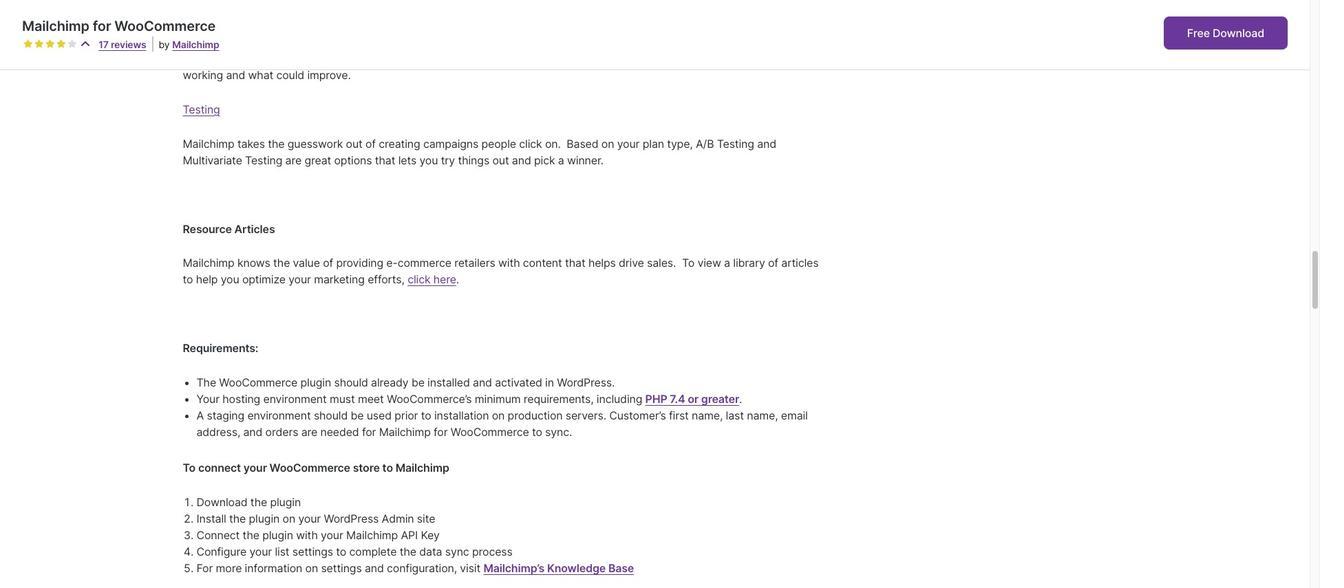 Task type: vqa. For each thing, say whether or not it's contained in the screenshot.
ISLE OF PARADISE "image"
no



Task type: describe. For each thing, give the bounding box(es) containing it.
appear
[[524, 52, 560, 65]]

17 reviews link
[[99, 39, 146, 50]]

a/b
[[696, 137, 714, 151]]

mailchimp inside keep tabs on all your marketing campaigns—including emails, automations, social ads, and more—directly from your mailchimp account. we'll give you real-time stats at a glance, so you can quickly identify what's working and make smart decisions about where to put your marketing budget.  benchmarks appear in your email reports so you can see what's working and what could improve
[[183, 35, 234, 49]]

on inside keep tabs on all your marketing campaigns—including emails, automations, social ads, and more—directly from your mailchimp account. we'll give you real-time stats at a glance, so you can quickly identify what's working and make smart decisions about where to put your marketing budget.  benchmarks appear in your email reports so you can see what's working and what could improve
[[237, 19, 250, 32]]

site
[[417, 512, 435, 526]]

process
[[472, 545, 513, 559]]

view
[[697, 256, 721, 270]]

from
[[724, 19, 748, 32]]

install
[[196, 512, 226, 526]]

api
[[401, 529, 418, 542]]

and right a/b
[[757, 137, 776, 151]]

address,
[[196, 425, 240, 439]]

the
[[196, 376, 216, 390]]

and up minimum
[[473, 376, 492, 390]]

mailchimp inside mailchimp takes the guesswork out of creating campaigns people click on.  based on your plan type, a/b testing and multivariate testing are great options that lets you try things out and pick a winner.
[[183, 137, 234, 151]]

on up list
[[283, 512, 295, 526]]

mailchimp takes the guesswork out of creating campaigns people click on.  based on your plan type, a/b testing and multivariate testing are great options that lets you try things out and pick a winner.
[[183, 137, 776, 167]]

staging
[[207, 409, 244, 423]]

social
[[568, 19, 597, 32]]

used
[[367, 409, 392, 423]]

0 vertical spatial be
[[411, 376, 424, 390]]

efforts,
[[368, 273, 405, 287]]

try
[[441, 153, 455, 167]]

stats
[[405, 35, 430, 49]]

a
[[196, 409, 204, 423]]

for
[[196, 562, 213, 575]]

glance,
[[455, 35, 491, 49]]

mailchimp inside download the plugin install the plugin on your wordpress admin site connect the plugin with your mailchimp api key configure your list settings to complete the data sync process for more information on settings and configuration, visit mailchimp's knowledge base
[[346, 529, 398, 542]]

make
[[733, 35, 760, 49]]

1 vertical spatial so
[[670, 52, 682, 65]]

articles
[[781, 256, 819, 270]]

needed
[[320, 425, 359, 439]]

creating
[[379, 137, 420, 151]]

quickly
[[552, 35, 588, 49]]

see
[[728, 52, 746, 65]]

with inside download the plugin install the plugin on your wordpress admin site connect the plugin with your mailchimp api key configure your list settings to complete the data sync process for more information on settings and configuration, visit mailchimp's knowledge base
[[296, 529, 318, 542]]

key
[[421, 529, 440, 542]]

configuration,
[[387, 562, 457, 575]]

mailchimp knows the value of providing e-commerce retailers with content that helps drive sales.  to view a library of articles to help you optimize your marketing efforts,
[[183, 256, 819, 287]]

account.
[[237, 35, 281, 49]]

or
[[688, 392, 699, 406]]

are inside mailchimp takes the guesswork out of creating campaigns people click on.  based on your plan type, a/b testing and multivariate testing are great options that lets you try things out and pick a winner.
[[285, 153, 302, 167]]

activated
[[495, 376, 542, 390]]

1 horizontal spatial .
[[456, 273, 459, 287]]

mailchimp inside the woocommerce plugin should already be installed and activated in wordpress. your hosting environment must meet woocommerce's minimum requirements, including php 7.4 or greater . a staging environment should be used prior to installation on production servers. customer's first name, last name, email address, and orders are needed for mailchimp for woocommerce to sync.
[[379, 425, 431, 439]]

woocommerce's
[[387, 392, 472, 406]]

production
[[508, 409, 563, 423]]

providing
[[336, 256, 383, 270]]

are inside the woocommerce plugin should already be installed and activated in wordpress. your hosting environment must meet woocommerce's minimum requirements, including php 7.4 or greater . a staging environment should be used prior to installation on production servers. customer's first name, last name, email address, and orders are needed for mailchimp for woocommerce to sync.
[[301, 425, 317, 439]]

and inside download the plugin install the plugin on your wordpress admin site connect the plugin with your mailchimp api key configure your list settings to complete the data sync process for more information on settings and configuration, visit mailchimp's knowledge base
[[365, 562, 384, 575]]

your down wordpress
[[321, 529, 343, 542]]

more
[[216, 562, 242, 575]]

and down about in the top left of the page
[[226, 68, 245, 82]]

ads,
[[600, 19, 621, 32]]

0 vertical spatial environment
[[263, 392, 327, 406]]

0 vertical spatial working
[[667, 35, 708, 49]]

the inside mailchimp knows the value of providing e-commerce retailers with content that helps drive sales.  to view a library of articles to help you optimize your marketing efforts,
[[273, 256, 290, 270]]

0 horizontal spatial to
[[183, 461, 196, 475]]

0 horizontal spatial click
[[408, 273, 430, 287]]

in inside the woocommerce plugin should already be installed and activated in wordpress. your hosting environment must meet woocommerce's minimum requirements, including php 7.4 or greater . a staging environment should be used prior to installation on production servers. customer's first name, last name, email address, and orders are needed for mailchimp for woocommerce to sync.
[[545, 376, 554, 390]]

prior
[[395, 409, 418, 423]]

already
[[371, 376, 409, 390]]

what
[[248, 68, 273, 82]]

0 vertical spatial out
[[346, 137, 362, 151]]

you inside mailchimp knows the value of providing e-commerce retailers with content that helps drive sales.  to view a library of articles to help you optimize your marketing efforts,
[[221, 273, 239, 287]]

in inside keep tabs on all your marketing campaigns—including emails, automations, social ads, and more—directly from your mailchimp account. we'll give you real-time stats at a glance, so you can quickly identify what's working and make smart decisions about where to put your marketing budget.  benchmarks appear in your email reports so you can see what's working and what could improve
[[563, 52, 572, 65]]

that inside mailchimp knows the value of providing e-commerce retailers with content that helps drive sales.  to view a library of articles to help you optimize your marketing efforts,
[[565, 256, 585, 270]]

your right put
[[334, 52, 356, 65]]

at
[[433, 35, 443, 49]]

17
[[99, 39, 109, 50]]

php 7.4 or greater link
[[645, 392, 739, 406]]

about
[[234, 52, 263, 65]]

on inside mailchimp takes the guesswork out of creating campaigns people click on.  based on your plan type, a/b testing and multivariate testing are great options that lets you try things out and pick a winner.
[[601, 137, 614, 151]]

great
[[305, 153, 331, 167]]

1 horizontal spatial for
[[362, 425, 376, 439]]

to inside mailchimp knows the value of providing e-commerce retailers with content that helps drive sales.  to view a library of articles to help you optimize your marketing efforts,
[[183, 273, 193, 287]]

1 vertical spatial environment
[[247, 409, 311, 423]]

pick
[[534, 153, 555, 167]]

woocommerce down orders
[[270, 461, 350, 475]]

woocommerce up by
[[114, 18, 216, 34]]

base
[[608, 562, 634, 575]]

free download link
[[1164, 17, 1288, 50]]

you down 'automations,'
[[509, 35, 528, 49]]

1 vertical spatial can
[[706, 52, 725, 65]]

your inside mailchimp takes the guesswork out of creating campaigns people click on.  based on your plan type, a/b testing and multivariate testing are great options that lets you try things out and pick a winner.
[[617, 137, 640, 151]]

on right information
[[305, 562, 318, 575]]

marketing inside mailchimp knows the value of providing e-commerce retailers with content that helps drive sales.  to view a library of articles to help you optimize your marketing efforts,
[[314, 273, 365, 287]]

options
[[334, 153, 372, 167]]

takes
[[237, 137, 265, 151]]

download inside free download link
[[1213, 26, 1264, 40]]

real-
[[356, 35, 380, 49]]

complete
[[349, 545, 397, 559]]

where
[[266, 52, 298, 65]]

reports
[[630, 52, 667, 65]]

0 vertical spatial marketing
[[292, 19, 343, 32]]

0 vertical spatial settings
[[292, 545, 333, 559]]

people
[[481, 137, 516, 151]]

library
[[733, 256, 765, 270]]

plugin inside the woocommerce plugin should already be installed and activated in wordpress. your hosting environment must meet woocommerce's minimum requirements, including php 7.4 or greater . a staging environment should be used prior to installation on production servers. customer's first name, last name, email address, and orders are needed for mailchimp for woocommerce to sync.
[[300, 376, 331, 390]]

php
[[645, 392, 667, 406]]

articles
[[234, 222, 275, 236]]

retailers
[[454, 256, 495, 270]]

greater
[[701, 392, 739, 406]]

your right connect
[[243, 461, 267, 475]]

to inside mailchimp knows the value of providing e-commerce retailers with content that helps drive sales.  to view a library of articles to help you optimize your marketing efforts,
[[682, 256, 695, 270]]

click here .
[[408, 273, 462, 287]]

all
[[253, 19, 264, 32]]

type,
[[667, 137, 693, 151]]

free download
[[1187, 26, 1264, 40]]

you inside mailchimp takes the guesswork out of creating campaigns people click on.  based on your plan type, a/b testing and multivariate testing are great options that lets you try things out and pick a winner.
[[419, 153, 438, 167]]

2 name, from the left
[[747, 409, 778, 423]]

0 horizontal spatial can
[[531, 35, 549, 49]]

a inside mailchimp takes the guesswork out of creating campaigns people click on.  based on your plan type, a/b testing and multivariate testing are great options that lets you try things out and pick a winner.
[[558, 153, 564, 167]]

time
[[380, 35, 402, 49]]

installation
[[434, 409, 489, 423]]

campaigns—including
[[346, 19, 458, 32]]

1 vertical spatial out
[[492, 153, 509, 167]]

could
[[276, 68, 304, 82]]

based
[[567, 137, 598, 151]]

of inside mailchimp takes the guesswork out of creating campaigns people click on.  based on your plan type, a/b testing and multivariate testing are great options that lets you try things out and pick a winner.
[[365, 137, 376, 151]]

0 vertical spatial should
[[334, 376, 368, 390]]

on inside the woocommerce plugin should already be installed and activated in wordpress. your hosting environment must meet woocommerce's minimum requirements, including php 7.4 or greater . a staging environment should be used prior to installation on production servers. customer's first name, last name, email address, and orders are needed for mailchimp for woocommerce to sync.
[[492, 409, 505, 423]]



Task type: locate. For each thing, give the bounding box(es) containing it.
automations,
[[499, 19, 565, 32]]

optimize
[[242, 273, 286, 287]]

0 horizontal spatial out
[[346, 137, 362, 151]]

to inside keep tabs on all your marketing campaigns—including emails, automations, social ads, and more—directly from your mailchimp account. we'll give you real-time stats at a glance, so you can quickly identify what's working and make smart decisions about where to put your marketing budget.  benchmarks appear in your email reports so you can see what's working and what could improve
[[301, 52, 311, 65]]

woocommerce up hosting
[[219, 376, 297, 390]]

your up information
[[249, 545, 272, 559]]

help
[[196, 273, 218, 287]]

should up needed
[[314, 409, 348, 423]]

so up benchmarks
[[494, 35, 506, 49]]

1 vertical spatial a
[[558, 153, 564, 167]]

2 vertical spatial marketing
[[314, 273, 365, 287]]

for down installation
[[434, 425, 448, 439]]

1 vertical spatial testing
[[717, 137, 754, 151]]

2 vertical spatial testing
[[245, 153, 282, 167]]

out
[[346, 137, 362, 151], [492, 153, 509, 167]]

in
[[563, 52, 572, 65], [545, 376, 554, 390]]

download right 'free'
[[1213, 26, 1264, 40]]

out down people
[[492, 153, 509, 167]]

commerce
[[398, 256, 451, 270]]

17 reviews
[[99, 39, 146, 50]]

1 vertical spatial download
[[196, 496, 247, 509]]

0 vertical spatial email
[[600, 52, 627, 65]]

for
[[93, 18, 111, 34], [362, 425, 376, 439], [434, 425, 448, 439]]

campaigns
[[423, 137, 478, 151]]

click inside mailchimp takes the guesswork out of creating campaigns people click on.  based on your plan type, a/b testing and multivariate testing are great options that lets you try things out and pick a winner.
[[519, 137, 542, 151]]

1 horizontal spatial in
[[563, 52, 572, 65]]

0 vertical spatial with
[[498, 256, 520, 270]]

0 vertical spatial testing
[[183, 102, 220, 116]]

out up options
[[346, 137, 362, 151]]

email
[[600, 52, 627, 65], [781, 409, 808, 423]]

can
[[531, 35, 549, 49], [706, 52, 725, 65]]

e-
[[386, 256, 398, 270]]

are
[[285, 153, 302, 167], [301, 425, 317, 439]]

identify
[[591, 35, 629, 49]]

with inside mailchimp knows the value of providing e-commerce retailers with content that helps drive sales.  to view a library of articles to help you optimize your marketing efforts,
[[498, 256, 520, 270]]

0 vertical spatial a
[[446, 35, 452, 49]]

your right all
[[267, 19, 289, 32]]

guesswork
[[288, 137, 343, 151]]

1 vertical spatial be
[[351, 409, 364, 423]]

sync.
[[545, 425, 572, 439]]

1 horizontal spatial email
[[781, 409, 808, 423]]

marketing up the give
[[292, 19, 343, 32]]

so right reports
[[670, 52, 682, 65]]

servers.
[[566, 409, 606, 423]]

0 horizontal spatial email
[[600, 52, 627, 65]]

settings right list
[[292, 545, 333, 559]]

1 vertical spatial click
[[408, 273, 430, 287]]

should up the "must"
[[334, 376, 368, 390]]

2 vertical spatial a
[[724, 256, 730, 270]]

your down quickly
[[575, 52, 597, 65]]

1 name, from the left
[[692, 409, 723, 423]]

a inside mailchimp knows the value of providing e-commerce retailers with content that helps drive sales.  to view a library of articles to help you optimize your marketing efforts,
[[724, 256, 730, 270]]

a inside keep tabs on all your marketing campaigns—including emails, automations, social ads, and more—directly from your mailchimp account. we'll give you real-time stats at a glance, so you can quickly identify what's working and make smart decisions about where to put your marketing budget.  benchmarks appear in your email reports so you can see what's working and what could improve
[[446, 35, 452, 49]]

be
[[411, 376, 424, 390], [351, 409, 364, 423]]

download up install
[[196, 496, 247, 509]]

with left content
[[498, 256, 520, 270]]

knows
[[237, 256, 270, 270]]

including
[[597, 392, 642, 406]]

that down creating
[[375, 153, 395, 167]]

click
[[519, 137, 542, 151], [408, 273, 430, 287]]

1 horizontal spatial out
[[492, 153, 509, 167]]

what's up reports
[[632, 35, 664, 49]]

0 horizontal spatial download
[[196, 496, 247, 509]]

of right library
[[768, 256, 778, 270]]

emails,
[[461, 19, 496, 32]]

2 horizontal spatial a
[[724, 256, 730, 270]]

more—directly
[[647, 19, 721, 32]]

of
[[365, 137, 376, 151], [323, 256, 333, 270], [768, 256, 778, 270]]

to left connect
[[183, 461, 196, 475]]

rate product 3 stars image
[[45, 39, 55, 49]]

your left the plan
[[617, 137, 640, 151]]

you right the give
[[334, 35, 353, 49]]

click down 'commerce'
[[408, 273, 430, 287]]

2 horizontal spatial for
[[434, 425, 448, 439]]

0 vertical spatial to
[[682, 256, 695, 270]]

0 horizontal spatial .
[[348, 68, 351, 82]]

a right pick
[[558, 153, 564, 167]]

2 horizontal spatial testing
[[717, 137, 754, 151]]

first
[[669, 409, 689, 423]]

installed
[[427, 376, 470, 390]]

1 vertical spatial with
[[296, 529, 318, 542]]

can left see
[[706, 52, 725, 65]]

your left wordpress
[[298, 512, 321, 526]]

by
[[159, 39, 170, 50]]

settings down complete
[[321, 562, 362, 575]]

for up 17
[[93, 18, 111, 34]]

1 vertical spatial email
[[781, 409, 808, 423]]

1 vertical spatial are
[[301, 425, 317, 439]]

of up options
[[365, 137, 376, 151]]

configure
[[196, 545, 246, 559]]

0 horizontal spatial a
[[446, 35, 452, 49]]

to down production
[[532, 425, 542, 439]]

requirements:
[[183, 341, 258, 355]]

0 horizontal spatial so
[[494, 35, 506, 49]]

keep
[[183, 19, 209, 32]]

0 horizontal spatial in
[[545, 376, 554, 390]]

are right orders
[[301, 425, 317, 439]]

and left pick
[[512, 153, 531, 167]]

here
[[433, 273, 456, 287]]

1 horizontal spatial name,
[[747, 409, 778, 423]]

connect
[[198, 461, 241, 475]]

rate product 4 stars image
[[56, 39, 66, 49]]

a right view
[[724, 256, 730, 270]]

marketing down time
[[359, 52, 410, 65]]

and right "ads," on the left top
[[624, 19, 644, 32]]

minimum
[[475, 392, 521, 406]]

to left view
[[682, 256, 695, 270]]

name, down greater
[[692, 409, 723, 423]]

wordpress.
[[557, 376, 615, 390]]

by mailchimp
[[159, 39, 219, 50]]

0 vertical spatial are
[[285, 153, 302, 167]]

0 vertical spatial so
[[494, 35, 506, 49]]

email inside the woocommerce plugin should already be installed and activated in wordpress. your hosting environment must meet woocommerce's minimum requirements, including php 7.4 or greater . a staging environment should be used prior to installation on production servers. customer's first name, last name, email address, and orders are needed for mailchimp for woocommerce to sync.
[[781, 409, 808, 423]]

0 horizontal spatial that
[[375, 153, 395, 167]]

0 horizontal spatial what's
[[632, 35, 664, 49]]

working down decisions on the left
[[183, 68, 223, 82]]

. inside the woocommerce plugin should already be installed and activated in wordpress. your hosting environment must meet woocommerce's minimum requirements, including php 7.4 or greater . a staging environment should be used prior to installation on production servers. customer's first name, last name, email address, and orders are needed for mailchimp for woocommerce to sync.
[[739, 392, 742, 406]]

you down more—directly
[[685, 52, 703, 65]]

0 horizontal spatial be
[[351, 409, 364, 423]]

name,
[[692, 409, 723, 423], [747, 409, 778, 423]]

1 horizontal spatial that
[[565, 256, 585, 270]]

0 horizontal spatial for
[[93, 18, 111, 34]]

testing down takes
[[245, 153, 282, 167]]

1 horizontal spatial with
[[498, 256, 520, 270]]

your down value
[[288, 273, 311, 287]]

the woocommerce plugin should already be installed and activated in wordpress. your hosting environment must meet woocommerce's minimum requirements, including php 7.4 or greater . a staging environment should be used prior to installation on production servers. customer's first name, last name, email address, and orders are needed for mailchimp for woocommerce to sync.
[[196, 376, 808, 439]]

value
[[293, 256, 320, 270]]

0 vertical spatial can
[[531, 35, 549, 49]]

to left help
[[183, 273, 193, 287]]

1 vertical spatial settings
[[321, 562, 362, 575]]

email inside keep tabs on all your marketing campaigns—including emails, automations, social ads, and more—directly from your mailchimp account. we'll give you real-time stats at a glance, so you can quickly identify what's working and make smart decisions about where to put your marketing budget.  benchmarks appear in your email reports so you can see what's working and what could improve
[[600, 52, 627, 65]]

your up make
[[751, 19, 773, 32]]

we'll
[[284, 35, 307, 49]]

1 vertical spatial marketing
[[359, 52, 410, 65]]

2 vertical spatial .
[[739, 392, 742, 406]]

in down quickly
[[563, 52, 572, 65]]

7.4
[[670, 392, 685, 406]]

1 horizontal spatial so
[[670, 52, 682, 65]]

1 horizontal spatial testing
[[245, 153, 282, 167]]

be down meet
[[351, 409, 364, 423]]

1 horizontal spatial working
[[667, 35, 708, 49]]

free
[[1187, 26, 1210, 40]]

email right last
[[781, 409, 808, 423]]

your
[[267, 19, 289, 32], [751, 19, 773, 32], [334, 52, 356, 65], [575, 52, 597, 65], [617, 137, 640, 151], [288, 273, 311, 287], [243, 461, 267, 475], [298, 512, 321, 526], [321, 529, 343, 542], [249, 545, 272, 559]]

information
[[245, 562, 302, 575]]

0 horizontal spatial of
[[323, 256, 333, 270]]

2 horizontal spatial of
[[768, 256, 778, 270]]

in up requirements,
[[545, 376, 554, 390]]

1 horizontal spatial a
[[558, 153, 564, 167]]

0 vertical spatial what's
[[632, 35, 664, 49]]

keep tabs on all your marketing campaigns—including emails, automations, social ads, and more—directly from your mailchimp account. we'll give you real-time stats at a glance, so you can quickly identify what's working and make smart decisions about where to put your marketing budget.  benchmarks appear in your email reports so you can see what's working and what could improve
[[183, 19, 793, 82]]

2 horizontal spatial .
[[739, 392, 742, 406]]

list
[[275, 545, 289, 559]]

improve
[[307, 68, 348, 82]]

hosting
[[223, 392, 260, 406]]

0 horizontal spatial name,
[[692, 409, 723, 423]]

what's down smart at the right top of page
[[749, 52, 781, 65]]

orders
[[265, 425, 298, 439]]

to down woocommerce's
[[421, 409, 431, 423]]

rate product 2 stars image
[[34, 39, 44, 49]]

1 vertical spatial .
[[456, 273, 459, 287]]

click up pick
[[519, 137, 542, 151]]

woocommerce
[[114, 18, 216, 34], [219, 376, 297, 390], [451, 425, 529, 439], [270, 461, 350, 475]]

1 horizontal spatial to
[[682, 256, 695, 270]]

0 vertical spatial download
[[1213, 26, 1264, 40]]

to left put
[[301, 52, 311, 65]]

0 vertical spatial that
[[375, 153, 395, 167]]

1 horizontal spatial can
[[706, 52, 725, 65]]

testing right a/b
[[717, 137, 754, 151]]

download the plugin install the plugin on your wordpress admin site connect the plugin with your mailchimp api key configure your list settings to complete the data sync process for more information on settings and configuration, visit mailchimp's knowledge base
[[196, 496, 634, 575]]

must
[[330, 392, 355, 406]]

0 horizontal spatial working
[[183, 68, 223, 82]]

benchmarks
[[458, 52, 521, 65]]

and down from
[[711, 35, 730, 49]]

1 horizontal spatial be
[[411, 376, 424, 390]]

with up information
[[296, 529, 318, 542]]

for down used
[[362, 425, 376, 439]]

woocommerce down installation
[[451, 425, 529, 439]]

0 horizontal spatial testing
[[183, 102, 220, 116]]

1 horizontal spatial click
[[519, 137, 542, 151]]

1 vertical spatial working
[[183, 68, 223, 82]]

0 vertical spatial click
[[519, 137, 542, 151]]

store
[[353, 461, 380, 475]]

smart
[[763, 35, 793, 49]]

to left complete
[[336, 545, 346, 559]]

data
[[419, 545, 442, 559]]

content
[[523, 256, 562, 270]]

so
[[494, 35, 506, 49], [670, 52, 682, 65]]

with
[[498, 256, 520, 270], [296, 529, 318, 542]]

a right "at"
[[446, 35, 452, 49]]

are left great
[[285, 153, 302, 167]]

download
[[1213, 26, 1264, 40], [196, 496, 247, 509]]

1 horizontal spatial what's
[[749, 52, 781, 65]]

and down complete
[[365, 562, 384, 575]]

drive
[[619, 256, 644, 270]]

mailchimp inside mailchimp knows the value of providing e-commerce retailers with content that helps drive sales.  to view a library of articles to help you optimize your marketing efforts,
[[183, 256, 234, 270]]

winner.
[[567, 153, 604, 167]]

name, right last
[[747, 409, 778, 423]]

to inside download the plugin install the plugin on your wordpress admin site connect the plugin with your mailchimp api key configure your list settings to complete the data sync process for more information on settings and configuration, visit mailchimp's knowledge base
[[336, 545, 346, 559]]

of right value
[[323, 256, 333, 270]]

1 vertical spatial what's
[[749, 52, 781, 65]]

rate product 5 stars image
[[67, 39, 77, 49]]

customer's
[[609, 409, 666, 423]]

connect
[[196, 529, 240, 542]]

resource
[[183, 222, 232, 236]]

working down more—directly
[[667, 35, 708, 49]]

marketing down providing
[[314, 273, 365, 287]]

0 vertical spatial .
[[348, 68, 351, 82]]

1 vertical spatial should
[[314, 409, 348, 423]]

you right help
[[221, 273, 239, 287]]

1 horizontal spatial of
[[365, 137, 376, 151]]

can up appear
[[531, 35, 549, 49]]

to connect your woocommerce store to mailchimp
[[183, 461, 449, 475]]

to
[[301, 52, 311, 65], [183, 273, 193, 287], [421, 409, 431, 423], [532, 425, 542, 439], [382, 461, 393, 475], [336, 545, 346, 559]]

1 vertical spatial to
[[183, 461, 196, 475]]

download inside download the plugin install the plugin on your wordpress admin site connect the plugin with your mailchimp api key configure your list settings to complete the data sync process for more information on settings and configuration, visit mailchimp's knowledge base
[[196, 496, 247, 509]]

to right store
[[382, 461, 393, 475]]

that left helps at the top left of page
[[565, 256, 585, 270]]

1 horizontal spatial download
[[1213, 26, 1264, 40]]

visit
[[460, 562, 480, 575]]

the inside mailchimp takes the guesswork out of creating campaigns people click on.  based on your plan type, a/b testing and multivariate testing are great options that lets you try things out and pick a winner.
[[268, 137, 285, 151]]

testing down decisions on the left
[[183, 102, 220, 116]]

multivariate
[[183, 153, 242, 167]]

tabs
[[211, 19, 234, 32]]

you left try
[[419, 153, 438, 167]]

and left orders
[[243, 425, 262, 439]]

be up woocommerce's
[[411, 376, 424, 390]]

on down minimum
[[492, 409, 505, 423]]

sync
[[445, 545, 469, 559]]

email down identify on the left of the page
[[600, 52, 627, 65]]

your inside mailchimp knows the value of providing e-commerce retailers with content that helps drive sales.  to view a library of articles to help you optimize your marketing efforts,
[[288, 273, 311, 287]]

on left all
[[237, 19, 250, 32]]

marketing
[[292, 19, 343, 32], [359, 52, 410, 65], [314, 273, 365, 287]]

that inside mailchimp takes the guesswork out of creating campaigns people click on.  based on your plan type, a/b testing and multivariate testing are great options that lets you try things out and pick a winner.
[[375, 153, 395, 167]]

on right 'based'
[[601, 137, 614, 151]]

0 horizontal spatial with
[[296, 529, 318, 542]]

1 vertical spatial in
[[545, 376, 554, 390]]

1 vertical spatial that
[[565, 256, 585, 270]]

settings
[[292, 545, 333, 559], [321, 562, 362, 575]]

lets
[[398, 153, 416, 167]]

0 vertical spatial in
[[563, 52, 572, 65]]

rate product 1 star image
[[23, 39, 33, 49]]



